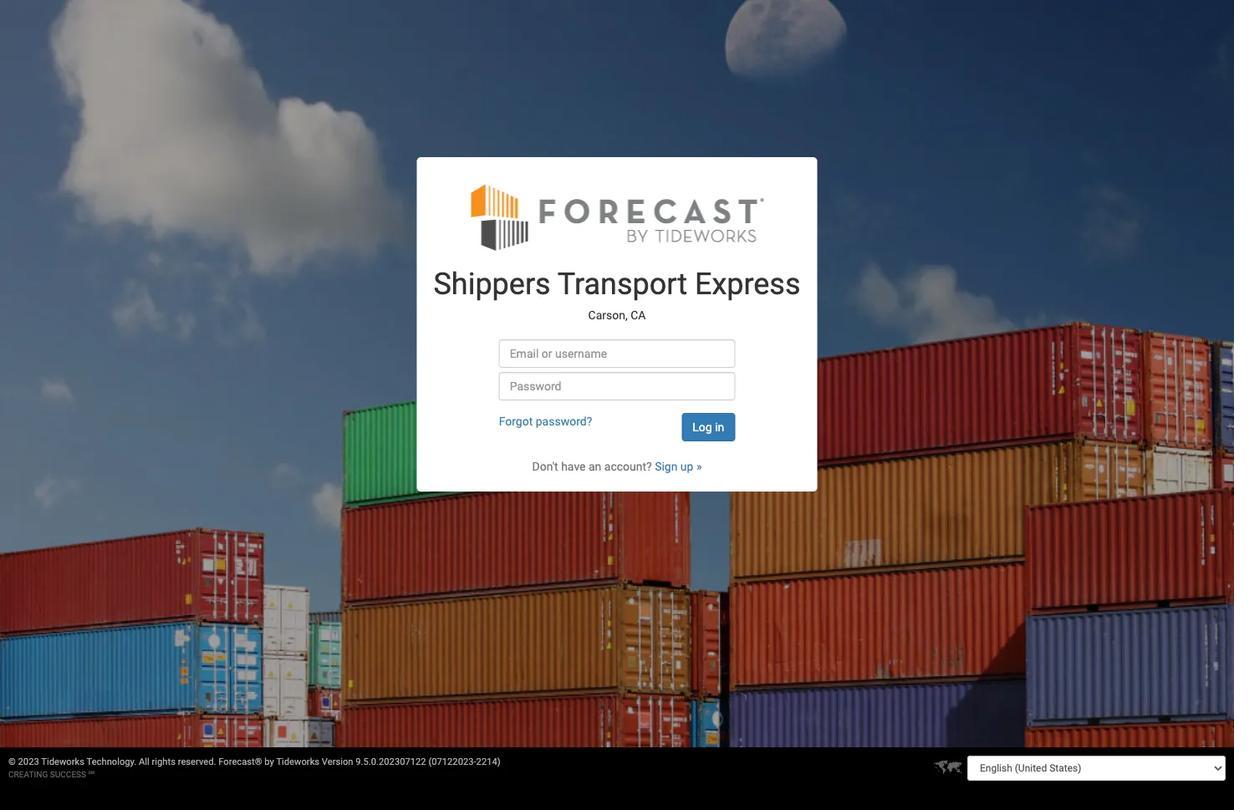 Task type: describe. For each thing, give the bounding box(es) containing it.
2 tideworks from the left
[[276, 757, 319, 768]]

© 2023 tideworks technology. all rights reserved. forecast® by tideworks version 9.5.0.202307122 (07122023-2214) creating success ℠
[[8, 757, 501, 779]]

technology.
[[87, 757, 137, 768]]

password?
[[536, 414, 592, 428]]

an
[[589, 460, 601, 473]]

reserved.
[[178, 757, 216, 768]]

by
[[264, 757, 274, 768]]

success
[[50, 770, 86, 779]]

don't
[[532, 460, 558, 473]]

9.5.0.202307122
[[356, 757, 426, 768]]

in
[[715, 420, 724, 434]]

sign up » link
[[655, 460, 702, 473]]

2214)
[[476, 757, 501, 768]]

account?
[[604, 460, 652, 473]]

shippers transport express carson, ca
[[434, 266, 801, 322]]

sign
[[655, 460, 678, 473]]

Password password field
[[499, 372, 735, 400]]

all
[[139, 757, 149, 768]]

transport
[[558, 266, 687, 302]]

2023
[[18, 757, 39, 768]]

ca
[[631, 309, 646, 322]]

express
[[695, 266, 801, 302]]



Task type: locate. For each thing, give the bounding box(es) containing it.
1 tideworks from the left
[[41, 757, 84, 768]]

forecast®
[[218, 757, 262, 768]]

forecast® by tideworks image
[[471, 182, 763, 251]]

forgot
[[499, 414, 533, 428]]

have
[[561, 460, 586, 473]]

don't have an account? sign up »
[[532, 460, 702, 473]]

©
[[8, 757, 16, 768]]

Email or username text field
[[499, 339, 735, 368]]

℠
[[88, 770, 95, 779]]

forgot password? link
[[499, 414, 592, 428]]

(07122023-
[[428, 757, 476, 768]]

creating
[[8, 770, 48, 779]]

rights
[[152, 757, 176, 768]]

forgot password? log in
[[499, 414, 724, 434]]

carson,
[[588, 309, 628, 322]]

0 horizontal spatial tideworks
[[41, 757, 84, 768]]

log
[[693, 420, 712, 434]]

up
[[680, 460, 694, 473]]

tideworks
[[41, 757, 84, 768], [276, 757, 319, 768]]

tideworks up success
[[41, 757, 84, 768]]

»
[[696, 460, 702, 473]]

version
[[322, 757, 353, 768]]

1 horizontal spatial tideworks
[[276, 757, 319, 768]]

shippers
[[434, 266, 551, 302]]

tideworks right the by in the bottom of the page
[[276, 757, 319, 768]]

log in button
[[682, 413, 735, 441]]



